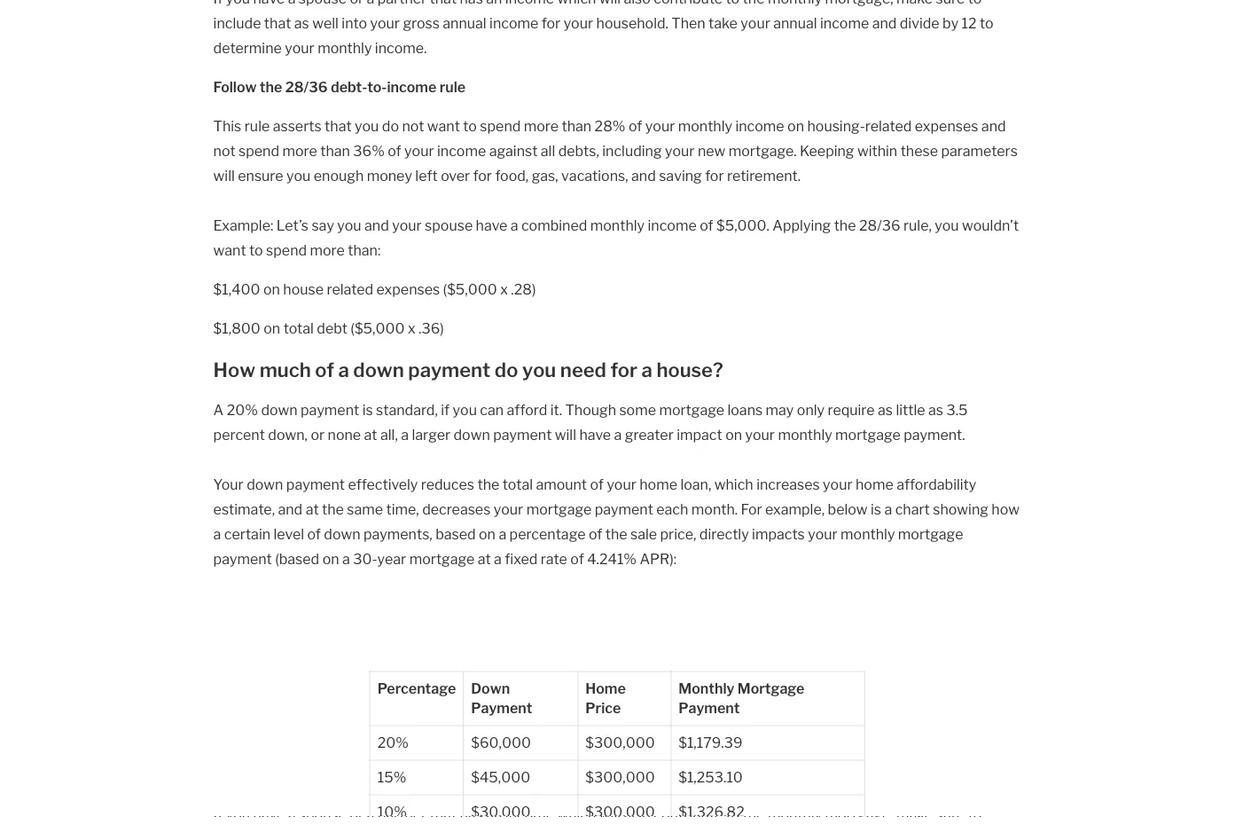 Task type: describe. For each thing, give the bounding box(es) containing it.
at inside a 20% down payment is standard, if you can afford it. though some mortgage loans may only require as little as 3.5 percent down, or none at all, a larger down payment will have a greater impact on your monthly mortgage payment.
[[364, 426, 378, 443]]

for down new
[[705, 167, 724, 184]]

3.5
[[947, 401, 968, 419]]

payment down afford
[[493, 426, 552, 443]]

the up decreases on the bottom left
[[478, 476, 500, 493]]

all
[[541, 142, 556, 159]]

your up saving
[[665, 142, 695, 159]]

parameters
[[942, 142, 1018, 159]]

for
[[741, 501, 763, 518]]

mortgage down require
[[836, 426, 901, 443]]

you right ensure on the left top of page
[[287, 167, 311, 184]]

your down below
[[808, 525, 838, 543]]

your up below
[[823, 476, 853, 493]]

1 horizontal spatial rule
[[440, 78, 466, 96]]

0 horizontal spatial that
[[264, 14, 291, 32]]

payment down certain
[[213, 550, 272, 568]]

afford
[[507, 401, 548, 419]]

your down payment effectively reduces the total amount of your home loan, which increases your home affordability estimate, and at the same time, decreases your mortgage payment each month. for example, below is a chart showing how a certain level of down payments, based on a percentage of the sale price, directly impacts your monthly mortgage payment (based on a 30-year mortgage at a fixed rate of 4.241% apr):
[[213, 476, 1020, 568]]

monthly left mortgage,
[[768, 0, 823, 7]]

$300,000 for $1,179.39
[[586, 734, 655, 751]]

need
[[561, 357, 607, 381]]

a up some
[[642, 357, 653, 381]]

saving
[[659, 167, 702, 184]]

a 20% down payment is standard, if you can afford it. though some mortgage loans may only require as little as 3.5 percent down, or none at all, a larger down payment will have a greater impact on your monthly mortgage payment.
[[213, 401, 968, 443]]

then
[[672, 14, 706, 32]]

effectively
[[348, 476, 418, 493]]

it.
[[551, 401, 562, 419]]

none
[[328, 426, 361, 443]]

and inside your down payment effectively reduces the total amount of your home loan, which increases your home affordability estimate, and at the same time, decreases your mortgage payment each month. for example, below is a chart showing how a certain level of down payments, based on a percentage of the sale price, directly impacts your monthly mortgage payment (based on a 30-year mortgage at a fixed rate of 4.241% apr):
[[278, 501, 303, 518]]

of inside example: let's say you and your spouse have a combined monthly income of $5,000. applying the 28/36 rule, you wouldn't want to spend more than:
[[700, 217, 714, 234]]

for right 'need' on the left of the page
[[611, 357, 638, 381]]

enough
[[314, 167, 364, 184]]

your inside a 20% down payment is standard, if you can afford it. though some mortgage loans may only require as little as 3.5 percent down, or none at all, a larger down payment will have a greater impact on your monthly mortgage payment.
[[746, 426, 775, 443]]

$1,800
[[213, 320, 261, 337]]

vacations,
[[562, 167, 629, 184]]

take
[[709, 14, 738, 32]]

will inside if you have a spouse or a partner that has an income which will also contribute to the monthly mortgage, make sure to include that as well into your gross annual income for your household. then take your annual income and divide by 12 to determine your monthly income.
[[600, 0, 621, 7]]

28%
[[595, 117, 626, 135]]

on inside this rule asserts that you do not want to spend more than 28% of your monthly income on housing-related expenses and not spend more than 36% of your income against all debts, including your new mortgage. keeping within these parameters will ensure you enough money left over for food, gas, vacations, and saving for retirement.
[[788, 117, 805, 135]]

on right (based
[[323, 550, 339, 568]]

determine
[[213, 39, 282, 57]]

0 vertical spatial not
[[402, 117, 424, 135]]

payment inside monthly mortgage payment
[[679, 699, 740, 717]]

30-
[[353, 550, 378, 568]]

contribute
[[654, 0, 723, 7]]

increases
[[757, 476, 820, 493]]

debts,
[[559, 142, 600, 159]]

your
[[213, 476, 244, 493]]

you up afford
[[522, 357, 556, 381]]

debt
[[317, 320, 348, 337]]

total inside your down payment effectively reduces the total amount of your home loan, which increases your home affordability estimate, and at the same time, decreases your mortgage payment each month. for example, below is a chart showing how a certain level of down payments, based on a percentage of the sale price, directly impacts your monthly mortgage payment (based on a 30-year mortgage at a fixed rate of 4.241% apr):
[[503, 476, 533, 493]]

1 vertical spatial do
[[495, 357, 518, 381]]

down up standard,
[[353, 357, 404, 381]]

if
[[441, 401, 450, 419]]

within
[[858, 142, 898, 159]]

apr):
[[640, 550, 677, 568]]

well
[[312, 14, 339, 32]]

of up including
[[629, 117, 643, 135]]

1 payment from the left
[[471, 699, 533, 717]]

mortgage down chart at the right bottom of the page
[[899, 525, 964, 543]]

which for will
[[558, 0, 597, 7]]

1 vertical spatial at
[[306, 501, 319, 518]]

example: let's say you and your spouse have a combined monthly income of $5,000. applying the 28/36 rule, you wouldn't want to spend more than:
[[213, 217, 1019, 259]]

money
[[367, 167, 412, 184]]

this rule asserts that you do not want to spend more than 28% of your monthly income on housing-related expenses and not spend more than 36% of your income against all debts, including your new mortgage. keeping within these parameters will ensure you enough money left over for food, gas, vacations, and saving for retirement.
[[213, 117, 1018, 184]]

a left chart at the right bottom of the page
[[885, 501, 893, 518]]

you inside if you have a spouse or a partner that has an income which will also contribute to the monthly mortgage, make sure to include that as well into your gross annual income for your household. then take your annual income and divide by 12 to determine your monthly income.
[[226, 0, 250, 7]]

you up 36%
[[355, 117, 379, 135]]

your up including
[[646, 117, 675, 135]]

more inside example: let's say you and your spouse have a combined monthly income of $5,000. applying the 28/36 rule, you wouldn't want to spend more than:
[[310, 242, 345, 259]]

an
[[486, 0, 502, 7]]

keeping
[[800, 142, 855, 159]]

how
[[213, 357, 256, 381]]

and down including
[[632, 167, 656, 184]]

36%
[[353, 142, 385, 159]]

than:
[[348, 242, 381, 259]]

how
[[992, 501, 1020, 518]]

mortgage,
[[826, 0, 894, 7]]

of right 'level'
[[307, 525, 321, 543]]

and inside if you have a spouse or a partner that has an income which will also contribute to the monthly mortgage, make sure to include that as well into your gross annual income for your household. then take your annual income and divide by 12 to determine your monthly income.
[[873, 14, 897, 32]]

mortgage down amount
[[527, 501, 592, 518]]

a right all,
[[401, 426, 409, 443]]

spouse inside if you have a spouse or a partner that has an income which will also contribute to the monthly mortgage, make sure to include that as well into your gross annual income for your household. then take your annual income and divide by 12 to determine your monthly income.
[[299, 0, 347, 7]]

time,
[[386, 501, 419, 518]]

follow
[[213, 78, 257, 96]]

income down mortgage,
[[821, 14, 870, 32]]

1 vertical spatial than
[[320, 142, 350, 159]]

monthly mortgage payment
[[679, 680, 805, 717]]

1 vertical spatial 20%
[[378, 734, 409, 751]]

sale
[[631, 525, 657, 543]]

fixed
[[505, 550, 538, 568]]

let's
[[277, 217, 309, 234]]

the left same
[[322, 501, 344, 518]]

example,
[[766, 501, 825, 518]]

1 vertical spatial related
[[327, 281, 374, 298]]

down up estimate, at the left bottom of page
[[247, 476, 283, 493]]

1 vertical spatial spend
[[239, 142, 279, 159]]

house?
[[657, 357, 724, 381]]

payment up if
[[408, 357, 491, 381]]

has
[[460, 0, 483, 7]]

if you have a spouse or a partner that has an income which will also contribute to the monthly mortgage, make sure to include that as well into your gross annual income for your household. then take your annual income and divide by 12 to determine your monthly income.
[[213, 0, 994, 57]]

the inside example: let's say you and your spouse have a combined monthly income of $5,000. applying the 28/36 rule, you wouldn't want to spend more than:
[[834, 217, 857, 234]]

these
[[901, 142, 939, 159]]

1 vertical spatial x
[[408, 320, 416, 337]]

income up over
[[437, 142, 486, 159]]

directly
[[700, 525, 749, 543]]

$45,000
[[471, 768, 531, 786]]

how much of a down payment do you need for a house?
[[213, 357, 724, 381]]

you right rule,
[[935, 217, 960, 234]]

down
[[471, 680, 510, 697]]

$1,800 on total debt ($5,000 x .36)
[[213, 320, 444, 337]]

left
[[415, 167, 438, 184]]

percentage
[[510, 525, 586, 543]]

mortgage down based
[[410, 550, 475, 568]]

rule,
[[904, 217, 932, 234]]

0 horizontal spatial 28/36
[[285, 78, 328, 96]]

a
[[213, 401, 224, 419]]

standard,
[[376, 401, 438, 419]]

the right follow on the left
[[260, 78, 282, 96]]

monthly down "into"
[[318, 39, 372, 57]]

a left fixed
[[494, 550, 502, 568]]

spouse inside example: let's say you and your spouse have a combined monthly income of $5,000. applying the 28/36 rule, you wouldn't want to spend more than:
[[425, 217, 473, 234]]

on right "$1,800"
[[264, 320, 281, 337]]

also
[[624, 0, 651, 7]]

which for increases
[[715, 476, 754, 493]]

including
[[603, 142, 662, 159]]

combined
[[522, 217, 588, 234]]

certain
[[224, 525, 271, 543]]

to up 12
[[968, 0, 982, 7]]

$1,400
[[213, 281, 260, 298]]

amount
[[536, 476, 587, 493]]

to up take
[[726, 0, 740, 7]]

require
[[828, 401, 875, 419]]

income up mortgage. on the right
[[736, 117, 785, 135]]

1 home from the left
[[640, 476, 678, 493]]

impacts
[[752, 525, 805, 543]]

to inside example: let's say you and your spouse have a combined monthly income of $5,000. applying the 28/36 rule, you wouldn't want to spend more than:
[[249, 242, 263, 259]]

may
[[766, 401, 794, 419]]

follow the 28/36 debt-to-income rule
[[213, 78, 466, 96]]

income down an on the top of page
[[490, 14, 539, 32]]

showing
[[933, 501, 989, 518]]

your right take
[[741, 14, 771, 32]]

retirement.
[[727, 167, 801, 184]]

monthly inside a 20% down payment is standard, if you can afford it. though some mortgage loans may only require as little as 3.5 percent down, or none at all, a larger down payment will have a greater impact on your monthly mortgage payment.
[[778, 426, 833, 443]]

a left greater
[[614, 426, 622, 443]]

mortgage up impact
[[660, 401, 725, 419]]

your up the left
[[405, 142, 434, 159]]

this
[[213, 117, 242, 135]]

a left 30-
[[342, 550, 350, 568]]

down down same
[[324, 525, 361, 543]]

gas,
[[532, 167, 559, 184]]

can
[[480, 401, 504, 419]]

your up percentage
[[494, 501, 524, 518]]

will inside a 20% down payment is standard, if you can afford it. though some mortgage loans may only require as little as 3.5 percent down, or none at all, a larger down payment will have a greater impact on your monthly mortgage payment.
[[555, 426, 577, 443]]

or inside if you have a spouse or a partner that has an income which will also contribute to the monthly mortgage, make sure to include that as well into your gross annual income for your household. then take your annual income and divide by 12 to determine your monthly income.
[[350, 0, 364, 7]]

your down partner
[[370, 14, 400, 32]]

applying
[[773, 217, 831, 234]]

a right if
[[288, 0, 296, 7]]

based
[[436, 525, 476, 543]]

1 annual from the left
[[443, 14, 487, 32]]

the inside if you have a spouse or a partner that has an income which will also contribute to the monthly mortgage, make sure to include that as well into your gross annual income for your household. then take your annual income and divide by 12 to determine your monthly income.
[[743, 0, 765, 7]]

asserts
[[273, 117, 322, 135]]

your down the well at the top
[[285, 39, 315, 57]]

all,
[[381, 426, 398, 443]]

price
[[586, 699, 621, 717]]

28/36 inside example: let's say you and your spouse have a combined monthly income of $5,000. applying the 28/36 rule, you wouldn't want to spend more than:
[[860, 217, 901, 234]]

greater
[[625, 426, 674, 443]]

for inside if you have a spouse or a partner that has an income which will also contribute to the monthly mortgage, make sure to include that as well into your gross annual income for your household. then take your annual income and divide by 12 to determine your monthly income.
[[542, 14, 561, 32]]

a left certain
[[213, 525, 221, 543]]



Task type: vqa. For each thing, say whether or not it's contained in the screenshot.
than: at the left of page
yes



Task type: locate. For each thing, give the bounding box(es) containing it.
2 vertical spatial have
[[580, 426, 611, 443]]

will
[[600, 0, 621, 7], [213, 167, 235, 184], [555, 426, 577, 443]]

.28)
[[511, 281, 536, 298]]

1 vertical spatial will
[[213, 167, 235, 184]]

total
[[284, 320, 314, 337], [503, 476, 533, 493]]

0 horizontal spatial have
[[253, 0, 285, 7]]

1 vertical spatial want
[[213, 242, 246, 259]]

0 horizontal spatial at
[[306, 501, 319, 518]]

percent
[[213, 426, 265, 443]]

is left standard,
[[363, 401, 373, 419]]

or up "into"
[[350, 0, 364, 7]]

your
[[370, 14, 400, 32], [564, 14, 594, 32], [741, 14, 771, 32], [285, 39, 315, 57], [646, 117, 675, 135], [405, 142, 434, 159], [665, 142, 695, 159], [392, 217, 422, 234], [746, 426, 775, 443], [607, 476, 637, 493], [823, 476, 853, 493], [494, 501, 524, 518], [808, 525, 838, 543]]

is inside your down payment effectively reduces the total amount of your home loan, which increases your home affordability estimate, and at the same time, decreases your mortgage payment each month. for example, below is a chart showing how a certain level of down payments, based on a percentage of the sale price, directly impacts your monthly mortgage payment (based on a 30-year mortgage at a fixed rate of 4.241% apr):
[[871, 501, 882, 518]]

home up below
[[856, 476, 894, 493]]

have inside if you have a spouse or a partner that has an income which will also contribute to the monthly mortgage, make sure to include that as well into your gross annual income for your household. then take your annual income and divide by 12 to determine your monthly income.
[[253, 0, 285, 7]]

1 horizontal spatial as
[[878, 401, 893, 419]]

and inside example: let's say you and your spouse have a combined monthly income of $5,000. applying the 28/36 rule, you wouldn't want to spend more than:
[[365, 217, 389, 234]]

the right applying
[[834, 217, 857, 234]]

income down saving
[[648, 217, 697, 234]]

ensure
[[238, 167, 284, 184]]

1 vertical spatial $300,000
[[586, 768, 655, 786]]

0 vertical spatial have
[[253, 0, 285, 7]]

0 vertical spatial that
[[430, 0, 457, 7]]

wouldn't
[[963, 217, 1019, 234]]

chart
[[896, 501, 930, 518]]

monthly down below
[[841, 525, 895, 543]]

1 horizontal spatial want
[[427, 117, 460, 135]]

($5,000 down $1,400 on house related expenses ($5,000 x .28)
[[351, 320, 405, 337]]

$300,000 for $1,253.10
[[586, 768, 655, 786]]

year
[[378, 550, 407, 568]]

monthly
[[679, 680, 735, 697]]

which inside if you have a spouse or a partner that has an income which will also contribute to the monthly mortgage, make sure to include that as well into your gross annual income for your household. then take your annual income and divide by 12 to determine your monthly income.
[[558, 0, 597, 7]]

2 payment from the left
[[679, 699, 740, 717]]

which inside your down payment effectively reduces the total amount of your home loan, which increases your home affordability estimate, and at the same time, decreases your mortgage payment each month. for example, below is a chart showing how a certain level of down payments, based on a percentage of the sale price, directly impacts your monthly mortgage payment (based on a 30-year mortgage at a fixed rate of 4.241% apr):
[[715, 476, 754, 493]]

1 horizontal spatial have
[[476, 217, 508, 234]]

a inside example: let's say you and your spouse have a combined monthly income of $5,000. applying the 28/36 rule, you wouldn't want to spend more than:
[[511, 217, 519, 234]]

on left house
[[263, 281, 280, 298]]

expenses up '.36)'
[[377, 281, 440, 298]]

to up over
[[463, 117, 477, 135]]

that down follow the 28/36 debt-to-income rule at the top
[[325, 117, 352, 135]]

0 horizontal spatial payment
[[471, 699, 533, 717]]

monthly up new
[[678, 117, 733, 135]]

payment
[[408, 357, 491, 381], [301, 401, 359, 419], [493, 426, 552, 443], [286, 476, 345, 493], [595, 501, 654, 518], [213, 550, 272, 568]]

1 horizontal spatial x
[[500, 281, 508, 298]]

1 horizontal spatial not
[[402, 117, 424, 135]]

0 horizontal spatial total
[[284, 320, 314, 337]]

$1,179.39
[[679, 734, 743, 751]]

0 horizontal spatial rule
[[245, 117, 270, 135]]

at
[[364, 426, 378, 443], [306, 501, 319, 518], [478, 550, 491, 568]]

28/36 up asserts
[[285, 78, 328, 96]]

on up keeping
[[788, 117, 805, 135]]

the right contribute
[[743, 0, 765, 7]]

have down food,
[[476, 217, 508, 234]]

0 horizontal spatial spouse
[[299, 0, 347, 7]]

1 horizontal spatial total
[[503, 476, 533, 493]]

0 vertical spatial than
[[562, 117, 592, 135]]

against
[[489, 142, 538, 159]]

some
[[620, 401, 656, 419]]

$5,000.
[[717, 217, 770, 234]]

0 vertical spatial which
[[558, 0, 597, 7]]

1 horizontal spatial do
[[495, 357, 518, 381]]

x
[[500, 281, 508, 298], [408, 320, 416, 337]]

expenses up the these
[[915, 117, 979, 135]]

which left also
[[558, 0, 597, 7]]

you right say
[[337, 217, 362, 234]]

example:
[[213, 217, 274, 234]]

impact
[[677, 426, 723, 443]]

0 vertical spatial or
[[350, 0, 364, 7]]

2 horizontal spatial at
[[478, 550, 491, 568]]

1 horizontal spatial annual
[[774, 14, 818, 32]]

2 horizontal spatial have
[[580, 426, 611, 443]]

price,
[[661, 525, 697, 543]]

$1,400 on house related expenses ($5,000 x .28)
[[213, 281, 536, 298]]

1 horizontal spatial spouse
[[425, 217, 473, 234]]

will left also
[[600, 0, 621, 7]]

of up the money
[[388, 142, 402, 159]]

expenses inside this rule asserts that you do not want to spend more than 28% of your monthly income on housing-related expenses and not spend more than 36% of your income against all debts, including your new mortgage. keeping within these parameters will ensure you enough money left over for food, gas, vacations, and saving for retirement.
[[915, 117, 979, 135]]

1 horizontal spatial ($5,000
[[443, 281, 497, 298]]

1 vertical spatial more
[[283, 142, 317, 159]]

payment up 'level'
[[286, 476, 345, 493]]

your down the money
[[392, 217, 422, 234]]

1 horizontal spatial at
[[364, 426, 378, 443]]

a left combined
[[511, 217, 519, 234]]

0 vertical spatial 28/36
[[285, 78, 328, 96]]

0 horizontal spatial is
[[363, 401, 373, 419]]

0 vertical spatial want
[[427, 117, 460, 135]]

income right an on the top of page
[[506, 0, 555, 7]]

1 vertical spatial that
[[264, 14, 291, 32]]

have
[[253, 0, 285, 7], [476, 217, 508, 234], [580, 426, 611, 443]]

and up parameters
[[982, 117, 1007, 135]]

1 horizontal spatial home
[[856, 476, 894, 493]]

do inside this rule asserts that you do not want to spend more than 28% of your monthly income on housing-related expenses and not spend more than 36% of your income against all debts, including your new mortgage. keeping within these parameters will ensure you enough money left over for food, gas, vacations, and saving for retirement.
[[382, 117, 399, 135]]

2 horizontal spatial as
[[929, 401, 944, 419]]

2 $300,000 from the top
[[586, 768, 655, 786]]

2 vertical spatial that
[[325, 117, 352, 135]]

that inside this rule asserts that you do not want to spend more than 28% of your monthly income on housing-related expenses and not spend more than 36% of your income against all debts, including your new mortgage. keeping within these parameters will ensure you enough money left over for food, gas, vacations, and saving for retirement.
[[325, 117, 352, 135]]

0 vertical spatial x
[[500, 281, 508, 298]]

1 $300,000 from the top
[[586, 734, 655, 751]]

of right "rate"
[[571, 550, 584, 568]]

estimate,
[[213, 501, 275, 518]]

rule
[[440, 78, 466, 96], [245, 117, 270, 135]]

income down income.
[[387, 78, 437, 96]]

1 horizontal spatial or
[[350, 0, 364, 7]]

1 horizontal spatial which
[[715, 476, 754, 493]]

1 vertical spatial ($5,000
[[351, 320, 405, 337]]

0 horizontal spatial do
[[382, 117, 399, 135]]

4.241%
[[587, 550, 637, 568]]

20% inside a 20% down payment is standard, if you can afford it. though some mortgage loans may only require as little as 3.5 percent down, or none at all, a larger down payment will have a greater impact on your monthly mortgage payment.
[[227, 401, 258, 419]]

payment up none
[[301, 401, 359, 419]]

payment
[[471, 699, 533, 717], [679, 699, 740, 717]]

for right over
[[473, 167, 492, 184]]

than
[[562, 117, 592, 135], [320, 142, 350, 159]]

to right 12
[[980, 14, 994, 32]]

little
[[896, 401, 926, 419]]

0 vertical spatial do
[[382, 117, 399, 135]]

of right amount
[[590, 476, 604, 493]]

1 horizontal spatial that
[[325, 117, 352, 135]]

make
[[897, 0, 933, 7]]

28/36 left rule,
[[860, 217, 901, 234]]

household.
[[597, 14, 669, 32]]

total left debt
[[284, 320, 314, 337]]

($5,000 left .28)
[[443, 281, 497, 298]]

0 horizontal spatial related
[[327, 281, 374, 298]]

as
[[294, 14, 309, 32], [878, 401, 893, 419], [929, 401, 944, 419]]

(based
[[275, 550, 320, 568]]

sure
[[936, 0, 965, 7]]

0 horizontal spatial expenses
[[377, 281, 440, 298]]

have down though
[[580, 426, 611, 443]]

on inside a 20% down payment is standard, if you can afford it. though some mortgage loans may only require as little as 3.5 percent down, or none at all, a larger down payment will have a greater impact on your monthly mortgage payment.
[[726, 426, 743, 443]]

rule inside this rule asserts that you do not want to spend more than 28% of your monthly income on housing-related expenses and not spend more than 36% of your income against all debts, including your new mortgage. keeping within these parameters will ensure you enough money left over for food, gas, vacations, and saving for retirement.
[[245, 117, 270, 135]]

0 horizontal spatial as
[[294, 14, 309, 32]]

mortgage
[[660, 401, 725, 419], [836, 426, 901, 443], [527, 501, 592, 518], [899, 525, 964, 543], [410, 550, 475, 568]]

down up down,
[[261, 401, 298, 419]]

down payment
[[471, 680, 533, 717]]

0 vertical spatial spend
[[480, 117, 521, 135]]

0 horizontal spatial or
[[311, 426, 325, 443]]

2 horizontal spatial that
[[430, 0, 457, 7]]

divide
[[900, 14, 940, 32]]

20% right a
[[227, 401, 258, 419]]

0 vertical spatial related
[[866, 117, 912, 135]]

want
[[427, 117, 460, 135], [213, 242, 246, 259]]

2 vertical spatial spend
[[266, 242, 307, 259]]

0 horizontal spatial annual
[[443, 14, 487, 32]]

2 vertical spatial at
[[478, 550, 491, 568]]

1 horizontal spatial payment
[[679, 699, 740, 717]]

on down loans
[[726, 426, 743, 443]]

the
[[743, 0, 765, 7], [260, 78, 282, 96], [834, 217, 857, 234], [478, 476, 500, 493], [322, 501, 344, 518], [606, 525, 628, 543]]

you up include
[[226, 0, 250, 7]]

2 annual from the left
[[774, 14, 818, 32]]

at left all,
[[364, 426, 378, 443]]

you right if
[[453, 401, 477, 419]]

income inside example: let's say you and your spouse have a combined monthly income of $5,000. applying the 28/36 rule, you wouldn't want to spend more than:
[[648, 217, 697, 234]]

0 vertical spatial ($5,000
[[443, 281, 497, 298]]

more
[[524, 117, 559, 135], [283, 142, 317, 159], [310, 242, 345, 259]]

payment down down
[[471, 699, 533, 717]]

or inside a 20% down payment is standard, if you can afford it. though some mortgage loans may only require as little as 3.5 percent down, or none at all, a larger down payment will have a greater impact on your monthly mortgage payment.
[[311, 426, 325, 443]]

will down it.
[[555, 426, 577, 443]]

0 vertical spatial $300,000
[[586, 734, 655, 751]]

1 horizontal spatial expenses
[[915, 117, 979, 135]]

of up 4.241%
[[589, 525, 603, 543]]

1 horizontal spatial 20%
[[378, 734, 409, 751]]

decreases
[[422, 501, 491, 518]]

0 horizontal spatial not
[[213, 142, 236, 159]]

want inside this rule asserts that you do not want to spend more than 28% of your monthly income on housing-related expenses and not spend more than 36% of your income against all debts, including your new mortgage. keeping within these parameters will ensure you enough money left over for food, gas, vacations, and saving for retirement.
[[427, 117, 460, 135]]

your inside example: let's say you and your spouse have a combined monthly income of $5,000. applying the 28/36 rule, you wouldn't want to spend more than:
[[392, 217, 422, 234]]

monthly
[[768, 0, 823, 7], [318, 39, 372, 57], [678, 117, 733, 135], [591, 217, 645, 234], [778, 426, 833, 443], [841, 525, 895, 543]]

0 vertical spatial will
[[600, 0, 621, 7]]

1 vertical spatial which
[[715, 476, 754, 493]]

same
[[347, 501, 383, 518]]

which up for
[[715, 476, 754, 493]]

0 horizontal spatial will
[[213, 167, 235, 184]]

is
[[363, 401, 373, 419], [871, 501, 882, 518]]

as left 3.5
[[929, 401, 944, 419]]

0 horizontal spatial home
[[640, 476, 678, 493]]

the up 4.241%
[[606, 525, 628, 543]]

will left ensure on the left top of page
[[213, 167, 235, 184]]

related
[[866, 117, 912, 135], [327, 281, 374, 298]]

home price
[[586, 680, 626, 717]]

0 horizontal spatial ($5,000
[[351, 320, 405, 337]]

your left household. on the top
[[564, 14, 594, 32]]

20%
[[227, 401, 258, 419], [378, 734, 409, 751]]

at up (based
[[306, 501, 319, 518]]

0 vertical spatial expenses
[[915, 117, 979, 135]]

0 vertical spatial total
[[284, 320, 314, 337]]

have inside example: let's say you and your spouse have a combined monthly income of $5,000. applying the 28/36 rule, you wouldn't want to spend more than:
[[476, 217, 508, 234]]

mortgage
[[738, 680, 805, 697]]

0 vertical spatial spouse
[[299, 0, 347, 7]]

a up fixed
[[499, 525, 507, 543]]

to inside this rule asserts that you do not want to spend more than 28% of your monthly income on housing-related expenses and not spend more than 36% of your income against all debts, including your new mortgage. keeping within these parameters will ensure you enough money left over for food, gas, vacations, and saving for retirement.
[[463, 117, 477, 135]]

related inside this rule asserts that you do not want to spend more than 28% of your monthly income on housing-related expenses and not spend more than 36% of your income against all debts, including your new mortgage. keeping within these parameters will ensure you enough money left over for food, gas, vacations, and saving for retirement.
[[866, 117, 912, 135]]

2 vertical spatial will
[[555, 426, 577, 443]]

housing-
[[808, 117, 866, 135]]

($5,000
[[443, 281, 497, 298], [351, 320, 405, 337]]

1 horizontal spatial will
[[555, 426, 577, 443]]

0 vertical spatial at
[[364, 426, 378, 443]]

your down loans
[[746, 426, 775, 443]]

affordability
[[897, 476, 977, 493]]

will inside this rule asserts that you do not want to spend more than 28% of your monthly income on housing-related expenses and not spend more than 36% of your income against all debts, including your new mortgage. keeping within these parameters will ensure you enough money left over for food, gas, vacations, and saving for retirement.
[[213, 167, 235, 184]]

which
[[558, 0, 597, 7], [715, 476, 754, 493]]

than up debts,
[[562, 117, 592, 135]]

into
[[342, 14, 367, 32]]

1 vertical spatial total
[[503, 476, 533, 493]]

0 vertical spatial is
[[363, 401, 373, 419]]

28/36
[[285, 78, 328, 96], [860, 217, 901, 234]]

0 vertical spatial more
[[524, 117, 559, 135]]

debt-
[[331, 78, 368, 96]]

2 vertical spatial more
[[310, 242, 345, 259]]

0 horizontal spatial than
[[320, 142, 350, 159]]

only
[[797, 401, 825, 419]]

20% up 15%
[[378, 734, 409, 751]]

payments,
[[364, 525, 433, 543]]

1 vertical spatial rule
[[245, 117, 270, 135]]

x left .28)
[[500, 281, 508, 298]]

your up the sale
[[607, 476, 637, 493]]

0 horizontal spatial x
[[408, 320, 416, 337]]

rule down "gross"
[[440, 78, 466, 96]]

and up 'level'
[[278, 501, 303, 518]]

1 vertical spatial 28/36
[[860, 217, 901, 234]]

0 horizontal spatial which
[[558, 0, 597, 7]]

as inside if you have a spouse or a partner that has an income which will also contribute to the monthly mortgage, make sure to include that as well into your gross annual income for your household. then take your annual income and divide by 12 to determine your monthly income.
[[294, 14, 309, 32]]

0 horizontal spatial 20%
[[227, 401, 258, 419]]

not
[[402, 117, 424, 135], [213, 142, 236, 159]]

1 vertical spatial spouse
[[425, 217, 473, 234]]

annual
[[443, 14, 487, 32], [774, 14, 818, 32]]

want inside example: let's say you and your spouse have a combined monthly income of $5,000. applying the 28/36 rule, you wouldn't want to spend more than:
[[213, 242, 246, 259]]

loans
[[728, 401, 763, 419]]

1 vertical spatial not
[[213, 142, 236, 159]]

1 vertical spatial is
[[871, 501, 882, 518]]

related up within
[[866, 117, 912, 135]]

down down can
[[454, 426, 490, 443]]

at left fixed
[[478, 550, 491, 568]]

you inside a 20% down payment is standard, if you can afford it. though some mortgage loans may only require as little as 3.5 percent down, or none at all, a larger down payment will have a greater impact on your monthly mortgage payment.
[[453, 401, 477, 419]]

a up "into"
[[367, 0, 375, 7]]

want down example:
[[213, 242, 246, 259]]

level
[[274, 525, 304, 543]]

not up the left
[[402, 117, 424, 135]]

1 horizontal spatial related
[[866, 117, 912, 135]]

to down example:
[[249, 242, 263, 259]]

mortgage.
[[729, 142, 797, 159]]

home up each
[[640, 476, 678, 493]]

on right based
[[479, 525, 496, 543]]

say
[[312, 217, 334, 234]]

monthly inside example: let's say you and your spouse have a combined monthly income of $5,000. applying the 28/36 rule, you wouldn't want to spend more than:
[[591, 217, 645, 234]]

1 vertical spatial have
[[476, 217, 508, 234]]

x left '.36)'
[[408, 320, 416, 337]]

of right much
[[315, 357, 334, 381]]

much
[[260, 357, 311, 381]]

of left $5,000.
[[700, 217, 714, 234]]

a down debt
[[338, 357, 349, 381]]

0 vertical spatial 20%
[[227, 401, 258, 419]]

2 home from the left
[[856, 476, 894, 493]]

have inside a 20% down payment is standard, if you can afford it. though some mortgage loans may only require as little as 3.5 percent down, or none at all, a larger down payment will have a greater impact on your monthly mortgage payment.
[[580, 426, 611, 443]]

more up all on the left of the page
[[524, 117, 559, 135]]

payment up the sale
[[595, 501, 654, 518]]

is inside a 20% down payment is standard, if you can afford it. though some mortgage loans may only require as little as 3.5 percent down, or none at all, a larger down payment will have a greater impact on your monthly mortgage payment.
[[363, 401, 373, 419]]

spend inside example: let's say you and your spouse have a combined monthly income of $5,000. applying the 28/36 rule, you wouldn't want to spend more than:
[[266, 242, 307, 259]]

though
[[566, 401, 617, 419]]

monthly inside this rule asserts that you do not want to spend more than 28% of your monthly income on housing-related expenses and not spend more than 36% of your income against all debts, including your new mortgage. keeping within these parameters will ensure you enough money left over for food, gas, vacations, and saving for retirement.
[[678, 117, 733, 135]]

1 horizontal spatial is
[[871, 501, 882, 518]]

monthly inside your down payment effectively reduces the total amount of your home loan, which increases your home affordability estimate, and at the same time, decreases your mortgage payment each month. for example, below is a chart showing how a certain level of down payments, based on a percentage of the sale price, directly impacts your monthly mortgage payment (based on a 30-year mortgage at a fixed rate of 4.241% apr):
[[841, 525, 895, 543]]

over
[[441, 167, 470, 184]]

1 vertical spatial or
[[311, 426, 325, 443]]

2 horizontal spatial will
[[600, 0, 621, 7]]

total left amount
[[503, 476, 533, 493]]

rule right "this"
[[245, 117, 270, 135]]

.36)
[[419, 320, 444, 337]]



